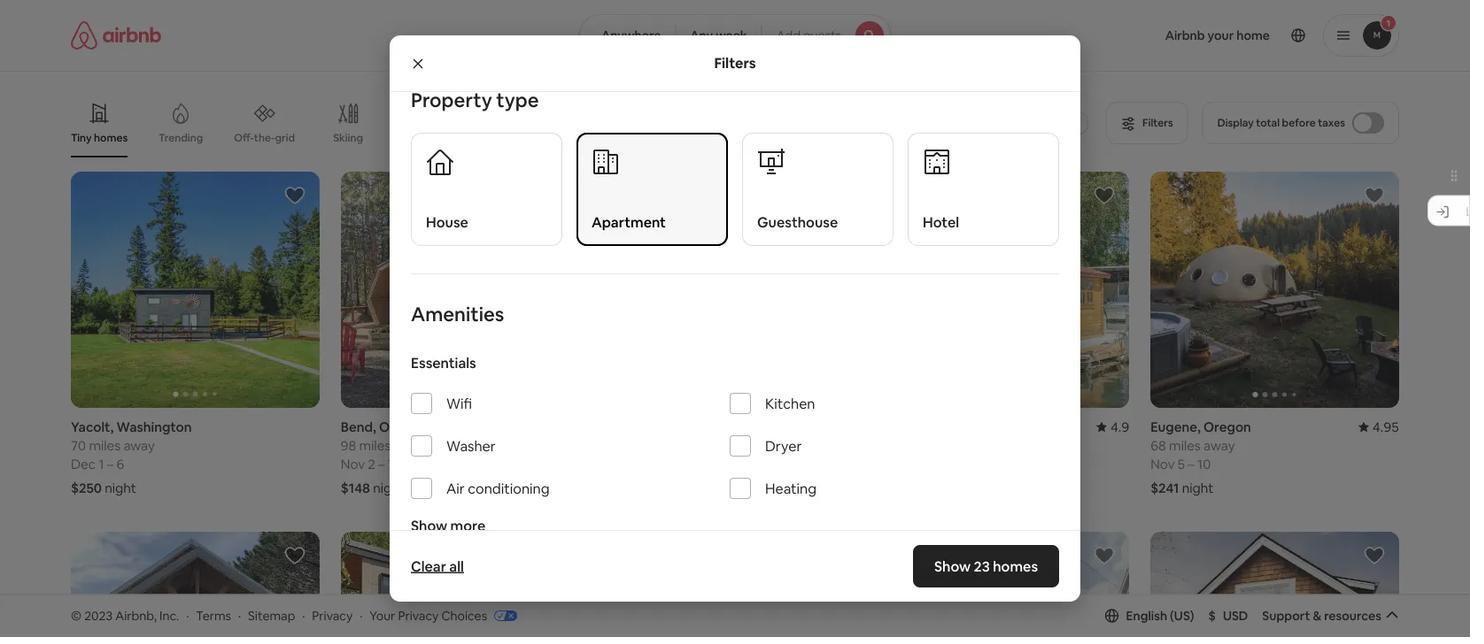 Task type: vqa. For each thing, say whether or not it's contained in the screenshot.
Las's the nights
no



Task type: describe. For each thing, give the bounding box(es) containing it.
skiing
[[333, 131, 363, 145]]

sitemap link
[[248, 608, 295, 624]]

show map
[[694, 530, 755, 546]]

nov for 98
[[341, 455, 365, 473]]

display total before taxes
[[1217, 116, 1345, 130]]

english (us)
[[1126, 608, 1194, 624]]

add to wishlist: yacolt, washington image
[[284, 185, 305, 206]]

property
[[411, 87, 492, 112]]

taxes
[[1318, 116, 1345, 130]]

apartment button
[[577, 133, 728, 246]]

add
[[776, 27, 800, 43]]

guesthouse button
[[742, 133, 894, 246]]

mansions
[[481, 131, 527, 145]]

4 · from the left
[[360, 608, 363, 624]]

air
[[446, 480, 465, 498]]

10
[[1197, 455, 1211, 473]]

2023
[[84, 608, 113, 624]]

bend, oregon 98 miles away nov 2 – 7 $148 night
[[341, 418, 427, 497]]

3 · from the left
[[302, 608, 305, 624]]

support & resources
[[1262, 608, 1382, 624]]

usd
[[1223, 608, 1248, 624]]

english (us) button
[[1105, 608, 1194, 624]]

away for dec 1 – 6
[[123, 437, 155, 454]]

amenities
[[411, 302, 504, 327]]

group containing off-the-grid
[[71, 89, 1096, 158]]

dec
[[71, 455, 96, 473]]

type
[[496, 87, 539, 112]]

inc.
[[159, 608, 179, 624]]

eugene, oregon 68 miles away nov 5 – 10 $241 night
[[1151, 418, 1251, 497]]

clear all button
[[402, 549, 473, 585]]

4.95 out of 5 average rating image
[[1358, 418, 1399, 436]]

$250
[[71, 479, 102, 497]]

map
[[729, 530, 755, 546]]

more
[[450, 517, 486, 535]]

show 23 homes
[[934, 558, 1038, 576]]

your privacy choices link
[[370, 608, 517, 625]]

guests
[[803, 27, 841, 43]]

70
[[71, 437, 86, 454]]

add to wishlist: eugene, oregon image
[[1364, 185, 1385, 206]]

all
[[449, 558, 464, 576]]

profile element
[[912, 0, 1399, 71]]

washington
[[117, 418, 192, 436]]

the-
[[254, 131, 275, 145]]

night inside "eugene, oregon 68 miles away nov 5 – 10 $241 night"
[[1182, 479, 1214, 497]]

air conditioning
[[446, 480, 550, 498]]

display total before taxes button
[[1202, 102, 1399, 144]]

23
[[974, 558, 990, 576]]

2 privacy from the left
[[398, 608, 439, 624]]

show more button
[[411, 517, 486, 535]]

away for nov 2 – 7
[[394, 437, 425, 454]]

2 · from the left
[[238, 608, 241, 624]]

historical
[[902, 131, 950, 145]]

show more
[[411, 517, 486, 535]]

anywhere button
[[579, 14, 676, 57]]

1
[[99, 455, 104, 473]]

show map button
[[676, 517, 794, 559]]

1 privacy from the left
[[312, 608, 353, 624]]

homes inside show 23 homes link
[[993, 558, 1038, 576]]

conditioning
[[468, 480, 550, 498]]

english
[[1126, 608, 1167, 624]]

house button
[[411, 133, 562, 246]]

night for dec 1 – 6
[[105, 479, 136, 497]]

none search field containing anywhere
[[579, 14, 891, 57]]

any
[[690, 27, 713, 43]]

yacolt,
[[71, 418, 114, 436]]

views
[[760, 131, 788, 145]]

homes for historical homes
[[952, 131, 986, 145]]

airbnb,
[[115, 608, 157, 624]]

dryer
[[765, 437, 802, 455]]

support & resources button
[[1262, 608, 1399, 624]]

apartment
[[592, 213, 666, 231]]

privacy link
[[312, 608, 353, 624]]

miles for 2
[[359, 437, 391, 454]]

(us)
[[1170, 608, 1194, 624]]

miles for 1
[[89, 437, 121, 454]]

– for 6
[[107, 455, 114, 473]]

show for show more
[[411, 517, 447, 535]]

1 · from the left
[[186, 608, 189, 624]]

hotel
[[923, 213, 959, 231]]



Task type: locate. For each thing, give the bounding box(es) containing it.
0 horizontal spatial away
[[123, 437, 155, 454]]

hotel button
[[908, 133, 1059, 246]]

1 horizontal spatial oregon
[[1204, 418, 1251, 436]]

choices
[[441, 608, 487, 624]]

add to wishlist: chinook, washington image
[[284, 545, 305, 567]]

1 horizontal spatial privacy
[[398, 608, 439, 624]]

night down 7
[[373, 479, 405, 497]]

sitemap
[[248, 608, 295, 624]]

add to wishlist: bend, oregon image
[[554, 185, 575, 206]]

show left "map" on the bottom of the page
[[694, 530, 726, 546]]

–
[[107, 455, 114, 473], [378, 455, 385, 473], [1188, 455, 1195, 473]]

wifi
[[446, 395, 472, 413]]

98
[[341, 437, 356, 454]]

clear
[[411, 558, 446, 576]]

6
[[116, 455, 124, 473]]

group
[[71, 89, 1096, 158], [71, 172, 320, 408], [341, 172, 589, 408], [611, 172, 859, 408], [881, 172, 1129, 408], [1151, 172, 1399, 408], [71, 532, 320, 638], [341, 532, 589, 638], [611, 532, 859, 638], [881, 532, 1129, 638], [1151, 532, 1399, 638]]

eugene,
[[1151, 418, 1201, 436]]

miles
[[89, 437, 121, 454], [359, 437, 391, 454], [1169, 437, 1201, 454]]

3 night from the left
[[1182, 479, 1214, 497]]

trending
[[159, 131, 203, 145]]

terms link
[[196, 608, 231, 624]]

miles up 1
[[89, 437, 121, 454]]

add guests
[[776, 27, 841, 43]]

0 horizontal spatial oregon
[[379, 418, 427, 436]]

yacolt, washington 70 miles away dec 1 – 6 $250 night
[[71, 418, 192, 497]]

show for show map
[[694, 530, 726, 546]]

2 horizontal spatial night
[[1182, 479, 1214, 497]]

2 oregon from the left
[[1204, 418, 1251, 436]]

away up the 10
[[1204, 437, 1235, 454]]

night down the 6
[[105, 479, 136, 497]]

total
[[1256, 116, 1280, 130]]

0 horizontal spatial homes
[[94, 131, 128, 145]]

1 away from the left
[[123, 437, 155, 454]]

– for 10
[[1188, 455, 1195, 473]]

oregon for bend, oregon 98 miles away nov 2 – 7 $148 night
[[379, 418, 427, 436]]

night down the 10
[[1182, 479, 1214, 497]]

0 horizontal spatial miles
[[89, 437, 121, 454]]

show left the 23
[[934, 558, 971, 576]]

0 horizontal spatial night
[[105, 479, 136, 497]]

guesthouse
[[757, 213, 838, 231]]

any week
[[690, 27, 747, 43]]

your
[[370, 608, 395, 624]]

1 horizontal spatial homes
[[952, 131, 986, 145]]

grid
[[275, 131, 295, 145]]

– right 1
[[107, 455, 114, 473]]

away inside "eugene, oregon 68 miles away nov 5 – 10 $241 night"
[[1204, 437, 1235, 454]]

4.9
[[1110, 418, 1129, 436]]

away down washington at the bottom
[[123, 437, 155, 454]]

2 horizontal spatial –
[[1188, 455, 1195, 473]]

night
[[105, 479, 136, 497], [373, 479, 405, 497], [1182, 479, 1214, 497]]

homes right the 23
[[993, 558, 1038, 576]]

homes for tiny homes
[[94, 131, 128, 145]]

– inside "eugene, oregon 68 miles away nov 5 – 10 $241 night"
[[1188, 455, 1195, 473]]

1 horizontal spatial –
[[378, 455, 385, 473]]

oregon up 7
[[379, 418, 427, 436]]

off-
[[234, 131, 254, 145]]

beachfront
[[1014, 131, 1070, 145]]

7
[[388, 455, 395, 473]]

miles inside yacolt, washington 70 miles away dec 1 – 6 $250 night
[[89, 437, 121, 454]]

0 horizontal spatial show
[[411, 517, 447, 535]]

– inside yacolt, washington 70 miles away dec 1 – 6 $250 night
[[107, 455, 114, 473]]

1 horizontal spatial miles
[[359, 437, 391, 454]]

2 horizontal spatial show
[[934, 558, 971, 576]]

miles up 5
[[1169, 437, 1201, 454]]

2 horizontal spatial miles
[[1169, 437, 1201, 454]]

tiny
[[71, 131, 92, 145]]

1 horizontal spatial night
[[373, 479, 405, 497]]

1 night from the left
[[105, 479, 136, 497]]

1 horizontal spatial show
[[694, 530, 726, 546]]

night inside yacolt, washington 70 miles away dec 1 – 6 $250 night
[[105, 479, 136, 497]]

2
[[368, 455, 375, 473]]

amazing
[[713, 131, 757, 145]]

week
[[716, 27, 747, 43]]

1 oregon from the left
[[379, 418, 427, 436]]

oregon up the 10
[[1204, 418, 1251, 436]]

· right terms link
[[238, 608, 241, 624]]

filters dialog
[[390, 35, 1080, 602]]

your privacy choices
[[370, 608, 487, 624]]

· left your at the bottom of page
[[360, 608, 363, 624]]

treehouses
[[816, 131, 874, 145]]

0 horizontal spatial privacy
[[312, 608, 353, 624]]

privacy
[[312, 608, 353, 624], [398, 608, 439, 624]]

before
[[1282, 116, 1316, 130]]

house
[[426, 213, 468, 231]]

nov left 5
[[1151, 455, 1175, 473]]

clear all
[[411, 558, 464, 576]]

support
[[1262, 608, 1310, 624]]

miles for 5
[[1169, 437, 1201, 454]]

4.9 out of 5 average rating image
[[1096, 418, 1129, 436]]

homes
[[952, 131, 986, 145], [94, 131, 128, 145], [993, 558, 1038, 576]]

property type
[[411, 87, 539, 112]]

cabins
[[565, 131, 599, 145]]

omg!
[[646, 131, 674, 145]]

night inside bend, oregon 98 miles away nov 2 – 7 $148 night
[[373, 479, 405, 497]]

3 miles from the left
[[1169, 437, 1201, 454]]

5
[[1178, 455, 1185, 473]]

· left the "privacy" link
[[302, 608, 305, 624]]

None search field
[[579, 14, 891, 57]]

historical homes
[[902, 131, 986, 145]]

show for show 23 homes
[[934, 558, 971, 576]]

heating
[[765, 480, 817, 498]]

nov inside bend, oregon 98 miles away nov 2 – 7 $148 night
[[341, 455, 365, 473]]

2 – from the left
[[378, 455, 385, 473]]

– inside bend, oregon 98 miles away nov 2 – 7 $148 night
[[378, 455, 385, 473]]

terms
[[196, 608, 231, 624]]

– for 7
[[378, 455, 385, 473]]

2 night from the left
[[373, 479, 405, 497]]

off-the-grid
[[234, 131, 295, 145]]

privacy right your at the bottom of page
[[398, 608, 439, 624]]

2 horizontal spatial away
[[1204, 437, 1235, 454]]

oregon inside bend, oregon 98 miles away nov 2 – 7 $148 night
[[379, 418, 427, 436]]

resources
[[1324, 608, 1382, 624]]

kitchen
[[765, 395, 815, 413]]

display
[[1217, 116, 1254, 130]]

nov left 2 at the left bottom of the page
[[341, 455, 365, 473]]

©
[[71, 608, 82, 624]]

2 miles from the left
[[359, 437, 391, 454]]

1 horizontal spatial nov
[[1151, 455, 1175, 473]]

&
[[1313, 608, 1322, 624]]

miles up 2 at the left bottom of the page
[[359, 437, 391, 454]]

show left more
[[411, 517, 447, 535]]

beach
[[411, 131, 441, 145]]

oregon inside "eugene, oregon 68 miles away nov 5 – 10 $241 night"
[[1204, 418, 1251, 436]]

$148
[[341, 479, 370, 497]]

miles inside bend, oregon 98 miles away nov 2 – 7 $148 night
[[359, 437, 391, 454]]

privacy left your at the bottom of page
[[312, 608, 353, 624]]

1 nov from the left
[[341, 455, 365, 473]]

· right the inc.
[[186, 608, 189, 624]]

$241
[[1151, 479, 1179, 497]]

nov for 68
[[1151, 455, 1175, 473]]

1 miles from the left
[[89, 437, 121, 454]]

oregon for eugene, oregon 68 miles away nov 5 – 10 $241 night
[[1204, 418, 1251, 436]]

away up 7
[[394, 437, 425, 454]]

away inside bend, oregon 98 miles away nov 2 – 7 $148 night
[[394, 437, 425, 454]]

homes right tiny
[[94, 131, 128, 145]]

add to wishlist: portland, oregon image
[[1094, 185, 1115, 206], [1094, 545, 1115, 567], [1364, 545, 1385, 567]]

night for nov 2 – 7
[[373, 479, 405, 497]]

– left 7
[[378, 455, 385, 473]]

show 23 homes link
[[913, 546, 1059, 588]]

tiny homes
[[71, 131, 128, 145]]

any week button
[[675, 14, 762, 57]]

3 away from the left
[[1204, 437, 1235, 454]]

miles inside "eugene, oregon 68 miles away nov 5 – 10 $241 night"
[[1169, 437, 1201, 454]]

2 horizontal spatial homes
[[993, 558, 1038, 576]]

1 horizontal spatial away
[[394, 437, 425, 454]]

2 away from the left
[[394, 437, 425, 454]]

nov inside "eugene, oregon 68 miles away nov 5 – 10 $241 night"
[[1151, 455, 1175, 473]]

2 nov from the left
[[1151, 455, 1175, 473]]

0 horizontal spatial nov
[[341, 455, 365, 473]]

filters
[[714, 54, 756, 72]]

amazing views
[[713, 131, 788, 145]]

1 – from the left
[[107, 455, 114, 473]]

homes right the 'historical'
[[952, 131, 986, 145]]

bend,
[[341, 418, 376, 436]]

3 – from the left
[[1188, 455, 1195, 473]]

– right 5
[[1188, 455, 1195, 473]]

0 horizontal spatial –
[[107, 455, 114, 473]]

show inside 'button'
[[694, 530, 726, 546]]

washer
[[446, 437, 496, 455]]

$
[[1209, 608, 1216, 624]]

4.95
[[1373, 418, 1399, 436]]

away inside yacolt, washington 70 miles away dec 1 – 6 $250 night
[[123, 437, 155, 454]]

·
[[186, 608, 189, 624], [238, 608, 241, 624], [302, 608, 305, 624], [360, 608, 363, 624]]



